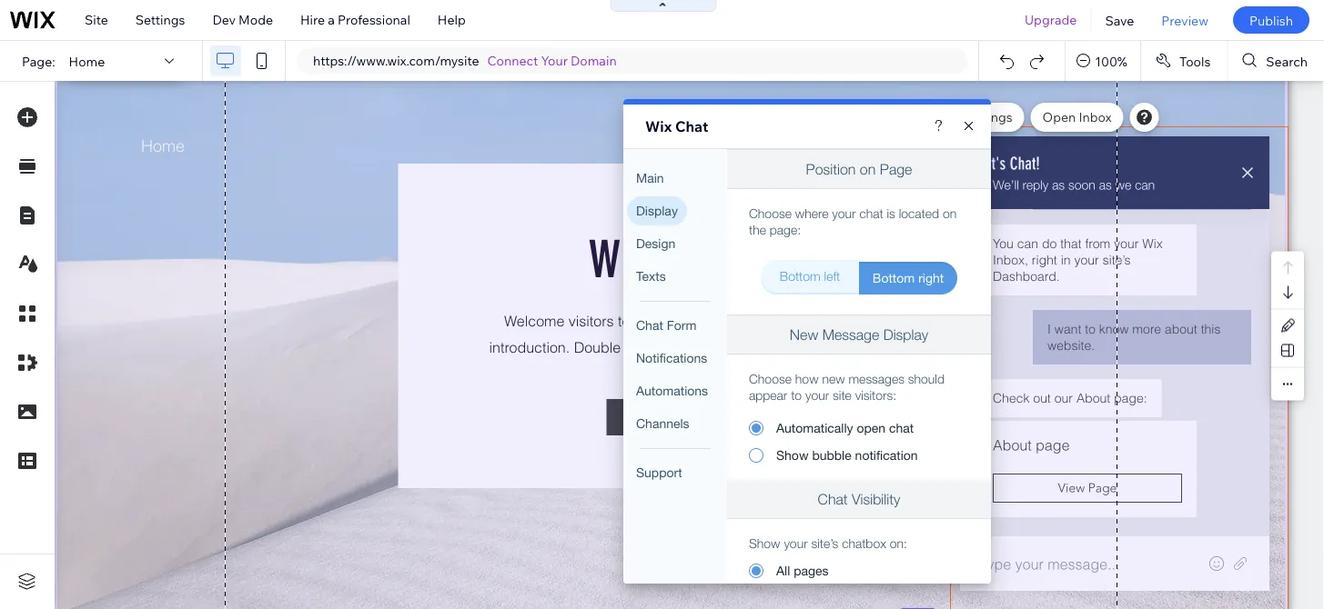 Task type: describe. For each thing, give the bounding box(es) containing it.
hire
[[300, 12, 325, 28]]

publish button
[[1233, 6, 1310, 34]]

100%
[[1095, 53, 1128, 69]]

search button
[[1228, 41, 1324, 81]]

site
[[85, 12, 108, 28]]

hire a professional
[[300, 12, 410, 28]]

connect
[[487, 53, 538, 69]]

save
[[1105, 12, 1134, 28]]

chat
[[675, 117, 708, 136]]

100% button
[[1066, 41, 1140, 81]]

preview
[[1162, 12, 1209, 28]]

your
[[541, 53, 568, 69]]

open inbox
[[1043, 109, 1112, 125]]

home
[[69, 53, 105, 69]]

0 horizontal spatial settings
[[135, 12, 185, 28]]

https://www.wix.com/mysite
[[313, 53, 479, 69]]

dev mode
[[212, 12, 273, 28]]

https://www.wix.com/mysite connect your domain
[[313, 53, 617, 69]]

professional
[[338, 12, 410, 28]]



Task type: vqa. For each thing, say whether or not it's contained in the screenshot.
Fill colors "colors"
no



Task type: locate. For each thing, give the bounding box(es) containing it.
search
[[1266, 53, 1308, 69]]

a
[[328, 12, 335, 28]]

open
[[1043, 109, 1076, 125]]

settings left the dev
[[135, 12, 185, 28]]

tools button
[[1141, 41, 1227, 81]]

upgrade
[[1025, 12, 1077, 28]]

mode
[[239, 12, 273, 28]]

tools
[[1179, 53, 1211, 69]]

domain
[[571, 53, 617, 69]]

settings
[[135, 12, 185, 28], [963, 109, 1013, 125]]

inbox
[[1079, 109, 1112, 125]]

preview button
[[1148, 0, 1222, 40]]

publish
[[1250, 12, 1293, 28]]

wix
[[645, 117, 672, 136]]

dev
[[212, 12, 236, 28]]

wix chat
[[645, 117, 708, 136]]

0 vertical spatial settings
[[135, 12, 185, 28]]

help
[[438, 12, 466, 28]]

settings left 'open'
[[963, 109, 1013, 125]]

save button
[[1092, 0, 1148, 40]]

1 horizontal spatial settings
[[963, 109, 1013, 125]]

1 vertical spatial settings
[[963, 109, 1013, 125]]



